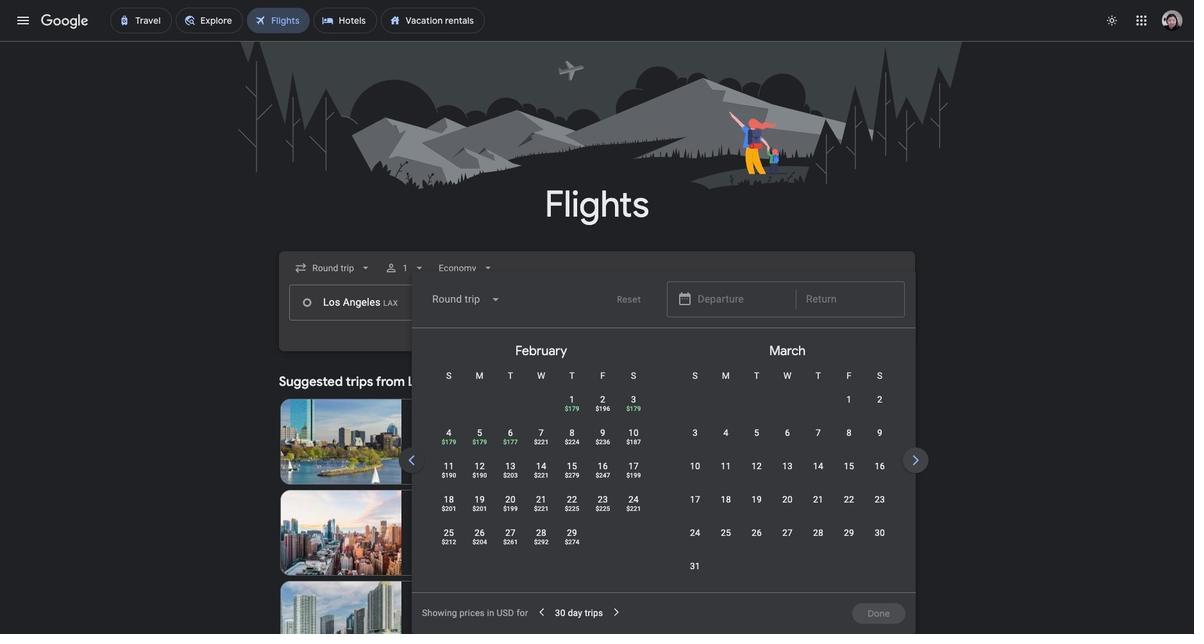 Task type: locate. For each thing, give the bounding box(es) containing it.
thu, feb 29 element
[[566, 527, 576, 539]]

fri, mar 29 element
[[843, 527, 853, 539]]

mon, feb 12 element
[[473, 460, 484, 473]]

tue, feb 6 element
[[507, 427, 512, 439]]

0 horizontal spatial , 201 us dollars element
[[440, 506, 455, 512]]

grid inside flight search box
[[417, 334, 1156, 600]]

, 221 us dollars element up wed, feb 14 element on the bottom
[[533, 439, 547, 446]]

2 spirit image from the top
[[412, 528, 422, 538]]

sat, mar 30 element
[[874, 527, 884, 539]]

row group
[[417, 334, 663, 588], [663, 334, 910, 588], [910, 334, 1156, 588]]

, 225 us dollars element up thu, feb 29 element on the bottom
[[564, 506, 578, 512]]

None text field
[[289, 285, 470, 321]]

fri, feb 9 element
[[599, 427, 604, 439]]

 image
[[455, 436, 458, 448]]

fri, mar 1 element
[[845, 393, 851, 406]]

, 179 us dollars element up mon, feb 12 element
[[471, 439, 486, 446]]

, 179 us dollars element for mon, feb 5 element
[[471, 439, 486, 446]]

, 179 us dollars element up the thu, feb 8 element
[[564, 406, 578, 412]]

sun, mar 3 element
[[691, 427, 697, 439]]

1 vertical spatial spirit image
[[412, 528, 422, 538]]

, 221 us dollars element right fri, feb 23 element
[[625, 506, 640, 512]]

tue, feb 13 element
[[504, 460, 514, 473]]

, 179 us dollars element up sun, feb 11 element
[[440, 439, 455, 446]]

mon, feb 26 element
[[473, 527, 484, 539]]

, 221 us dollars element for wed, feb 21 element
[[533, 506, 547, 512]]

thu, feb 1 element
[[568, 393, 573, 406]]

sat, feb 17 element
[[627, 460, 638, 473]]

, 225 us dollars element
[[564, 506, 578, 512], [594, 506, 609, 512]]

2 , 201 us dollars element from the left
[[471, 506, 486, 512]]

tue, mar 26 element
[[750, 527, 761, 539]]

, 179 us dollars element for sun, feb 4 element
[[440, 439, 455, 446]]

tue, mar 12 element
[[750, 460, 761, 473]]

Departure text field
[[698, 282, 786, 317]]

spirit image left sun, feb 4 element
[[412, 437, 422, 447]]

0 vertical spatial , 199 us dollars element
[[625, 473, 640, 479]]

thu, mar 7 element
[[815, 427, 820, 439]]

1 , 201 us dollars element from the left
[[440, 506, 455, 512]]

, 190 us dollars element up mon, feb 19 element on the bottom left of the page
[[471, 473, 486, 479]]

grid
[[417, 334, 1156, 600]]

next image
[[901, 445, 931, 476]]

, 225 us dollars element for fri, feb 23 element
[[594, 506, 609, 512]]

wed, mar 13 element
[[781, 460, 792, 473]]

, 187 us dollars element
[[625, 439, 640, 446]]

mon, feb 19 element
[[473, 493, 484, 506]]

, 221 us dollars element left 176 us dollars text box
[[533, 473, 547, 479]]

 image
[[465, 618, 467, 630]]

0 horizontal spatial , 190 us dollars element
[[440, 473, 455, 479]]

, 221 us dollars element
[[533, 439, 547, 446], [533, 473, 547, 479], [533, 506, 547, 512], [625, 506, 640, 512]]

suggested trips from los angeles region
[[279, 367, 915, 634]]

, 261 us dollars element
[[502, 539, 517, 546]]

, 199 us dollars element for tue, feb 20 'element'
[[502, 506, 517, 512]]

thu, feb 8 element
[[568, 427, 573, 439]]

sun, feb 4 element
[[445, 427, 450, 439]]

wed, mar 27 element
[[781, 527, 792, 539]]

1 horizontal spatial , 199 us dollars element
[[625, 473, 640, 479]]

1 horizontal spatial , 201 us dollars element
[[471, 506, 486, 512]]

, 199 us dollars element
[[625, 473, 640, 479], [502, 506, 517, 512]]

sat, mar 23 element
[[874, 493, 884, 506]]

2 , 190 us dollars element from the left
[[471, 473, 486, 479]]

0 horizontal spatial , 225 us dollars element
[[564, 506, 578, 512]]

thu, mar 14 element
[[812, 460, 822, 473]]

, 190 us dollars element up sun, feb 18 element
[[440, 473, 455, 479]]

, 201 us dollars element up mon, feb 26 element
[[471, 506, 486, 512]]

, 199 us dollars element up sat, feb 24 element
[[625, 473, 640, 479]]

change appearance image
[[1097, 5, 1128, 36]]

2 , 225 us dollars element from the left
[[594, 506, 609, 512]]

1 , 225 us dollars element from the left
[[564, 506, 578, 512]]

None field
[[289, 257, 377, 280], [434, 257, 500, 280], [422, 284, 511, 315], [289, 257, 377, 280], [434, 257, 500, 280], [422, 284, 511, 315]]

0 horizontal spatial , 199 us dollars element
[[502, 506, 517, 512]]

, 190 us dollars element
[[440, 473, 455, 479], [471, 473, 486, 479]]

1 , 190 us dollars element from the left
[[440, 473, 455, 479]]

1 vertical spatial , 199 us dollars element
[[502, 506, 517, 512]]

, 179 us dollars element
[[564, 406, 578, 412], [625, 406, 640, 412], [440, 439, 455, 446], [471, 439, 486, 446]]

176 US dollars text field
[[553, 465, 572, 477]]

, 221 us dollars element for wed, feb 7 element
[[533, 439, 547, 446]]

, 225 us dollars element for thu, feb 22 element
[[564, 506, 578, 512]]

, 199 us dollars element up tue, feb 27 element
[[502, 506, 517, 512]]

0 vertical spatial spirit image
[[412, 437, 422, 447]]

, 279 us dollars element
[[564, 473, 578, 479]]

, 274 us dollars element
[[564, 539, 578, 546]]

, 221 us dollars element up wed, feb 28 element
[[533, 506, 547, 512]]

1 horizontal spatial , 190 us dollars element
[[471, 473, 486, 479]]

3 row group from the left
[[910, 334, 1156, 588]]

, 201 us dollars element for sun, feb 18 element
[[440, 506, 455, 512]]

spirit image
[[412, 437, 422, 447], [412, 528, 422, 538]]

cell
[[679, 555, 709, 586]]

, 201 us dollars element
[[440, 506, 455, 512], [471, 506, 486, 512]]

, 204 us dollars element
[[471, 539, 486, 546]]

tue, mar 19 element
[[750, 493, 761, 506]]

sat, feb 3 element
[[630, 393, 635, 406]]

spirit image left the sun, feb 25 element
[[412, 528, 422, 538]]

, 177 us dollars element
[[502, 439, 517, 446]]

row
[[555, 382, 648, 424], [833, 382, 894, 424], [432, 421, 648, 457], [679, 421, 894, 457], [432, 454, 648, 491], [679, 454, 894, 491], [432, 487, 648, 524], [679, 487, 894, 524], [432, 521, 586, 557], [679, 521, 894, 557]]

, 201 us dollars element up the sun, feb 25 element
[[440, 506, 455, 512]]

wed, feb 7 element
[[537, 427, 543, 439]]

previous image
[[396, 445, 427, 476]]

sat, mar 2 element
[[876, 393, 881, 406]]

1 horizontal spatial , 225 us dollars element
[[594, 506, 609, 512]]

, 225 us dollars element right thu, feb 22 element
[[594, 506, 609, 512]]

, 179 us dollars element up 'sat, feb 10' element
[[625, 406, 640, 412]]

tue, mar 5 element
[[753, 427, 758, 439]]



Task type: vqa. For each thing, say whether or not it's contained in the screenshot.
middle 1335
no



Task type: describe. For each thing, give the bounding box(es) containing it.
, 292 us dollars element
[[533, 539, 547, 546]]

thu, feb 15 element
[[566, 460, 576, 473]]

, 190 us dollars element for mon, feb 12 element
[[471, 473, 486, 479]]

, 224 us dollars element
[[564, 439, 578, 446]]

, 199 us dollars element for sat, feb 17 element
[[625, 473, 640, 479]]

spirit image
[[412, 619, 422, 629]]

sun, mar 17 element
[[689, 493, 699, 506]]

sat, feb 24 element
[[627, 493, 638, 506]]

, 179 us dollars element for thu, feb 1 element
[[564, 406, 578, 412]]

sun, feb 25 element
[[443, 527, 453, 539]]

, 179 us dollars element for sat, feb 3 element
[[625, 406, 640, 412]]

fri, mar 22 element
[[843, 493, 853, 506]]

fri, feb 16 element
[[596, 460, 607, 473]]

1 row group from the left
[[417, 334, 663, 588]]

thu, mar 21 element
[[812, 493, 822, 506]]

Departure text field
[[697, 285, 786, 320]]

wed, feb 14 element
[[535, 460, 545, 473]]

, 203 us dollars element
[[502, 473, 517, 479]]

swap origin and destination. image
[[465, 295, 480, 310]]

wed, mar 6 element
[[784, 427, 789, 439]]

, 201 us dollars element for mon, feb 19 element on the bottom left of the page
[[471, 506, 486, 512]]

Return text field
[[806, 282, 895, 317]]

mon, feb 5 element
[[476, 427, 481, 439]]

, 221 us dollars element for sat, feb 24 element
[[625, 506, 640, 512]]

thu, mar 28 element
[[812, 527, 822, 539]]

wed, feb 21 element
[[535, 493, 545, 506]]

, 247 us dollars element
[[594, 473, 609, 479]]

Flight search field
[[269, 251, 1156, 634]]

fri, mar 15 element
[[843, 460, 853, 473]]

wed, mar 20 element
[[781, 493, 792, 506]]

, 236 us dollars element
[[594, 439, 609, 446]]

sat, feb 10 element
[[627, 427, 638, 439]]

mon, mar 25 element
[[720, 527, 730, 539]]

sun, mar 10 element
[[689, 460, 699, 473]]

Return text field
[[806, 285, 894, 320]]

sun, feb 18 element
[[443, 493, 453, 506]]

sun, feb 11 element
[[443, 460, 453, 473]]

sat, mar 9 element
[[876, 427, 881, 439]]

main menu image
[[15, 13, 31, 28]]

, 212 us dollars element
[[440, 539, 455, 546]]

sat, mar 16 element
[[874, 460, 884, 473]]

tue, feb 20 element
[[504, 493, 514, 506]]

mon, mar 11 element
[[720, 460, 730, 473]]

mon, mar 18 element
[[720, 493, 730, 506]]

, 190 us dollars element for sun, feb 11 element
[[440, 473, 455, 479]]

mon, mar 4 element
[[722, 427, 727, 439]]

fri, feb 23 element
[[596, 493, 607, 506]]

fri, mar 8 element
[[845, 427, 851, 439]]

1 spirit image from the top
[[412, 437, 422, 447]]

fri, feb 2 element
[[599, 393, 604, 406]]

, 221 us dollars element for wed, feb 14 element on the bottom
[[533, 473, 547, 479]]

wed, feb 28 element
[[535, 527, 545, 539]]

2 row group from the left
[[663, 334, 910, 588]]

, 196 us dollars element
[[594, 406, 609, 412]]

sun, mar 24 element
[[689, 527, 699, 539]]

thu, feb 22 element
[[566, 493, 576, 506]]

cell inside flight search box
[[679, 555, 709, 586]]

tue, feb 27 element
[[504, 527, 514, 539]]



